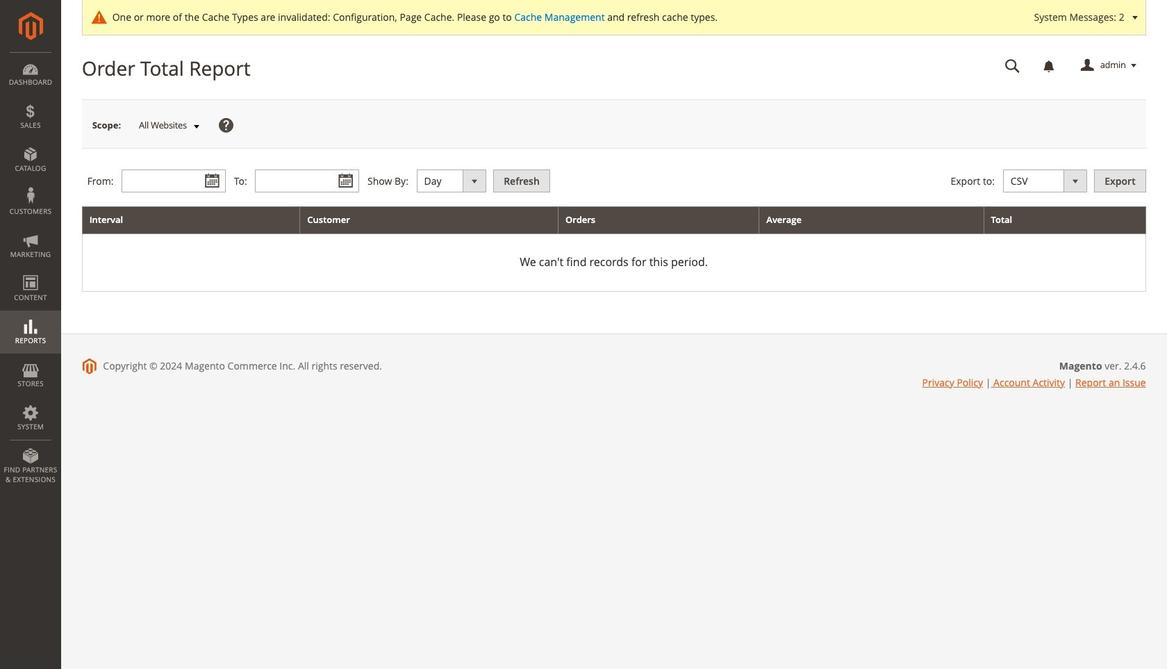 Task type: locate. For each thing, give the bounding box(es) containing it.
None text field
[[996, 54, 1031, 78], [255, 170, 360, 193], [996, 54, 1031, 78], [255, 170, 360, 193]]

menu bar
[[0, 52, 61, 492]]

None text field
[[122, 170, 226, 193]]

magento admin panel image
[[18, 12, 43, 40]]



Task type: vqa. For each thing, say whether or not it's contained in the screenshot.
text field
yes



